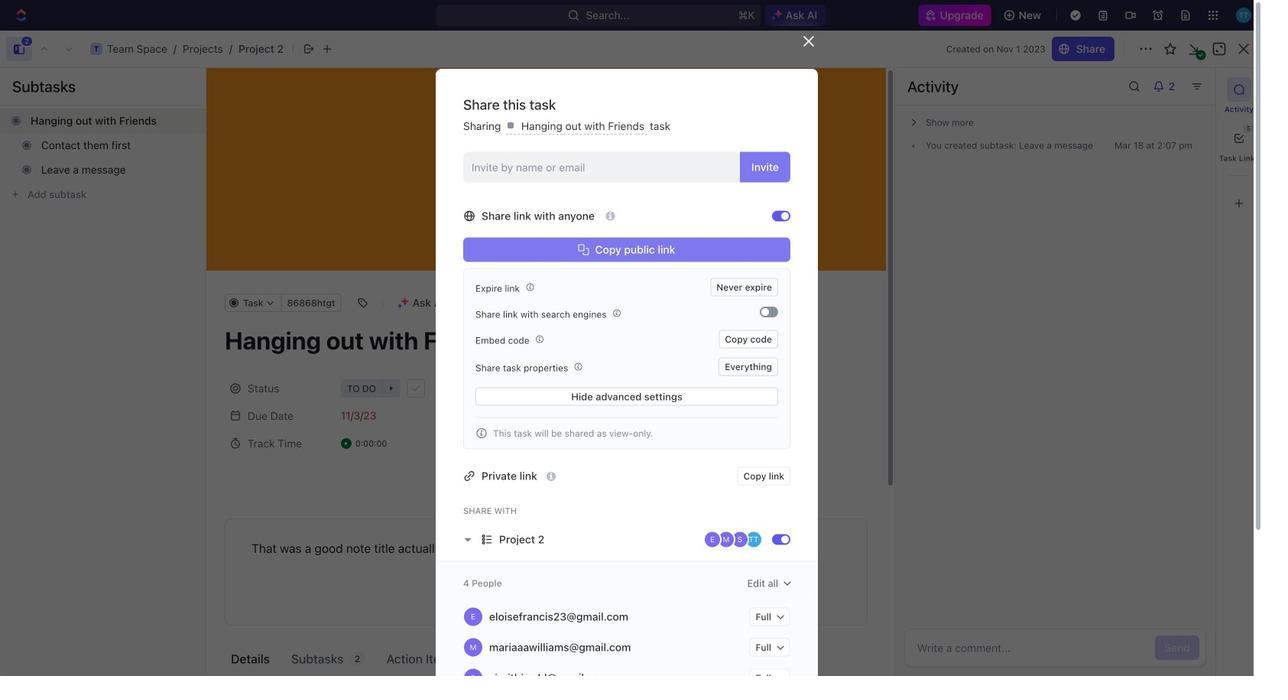 Task type: describe. For each thing, give the bounding box(es) containing it.
Search tasks... text field
[[1101, 146, 1254, 169]]

drumstick bite image
[[1131, 657, 1140, 666]]

0 horizontal spatial team space, , element
[[13, 77, 25, 89]]



Task type: vqa. For each thing, say whether or not it's contained in the screenshot.
Upgrade button corresponding to Business Plus
no



Task type: locate. For each thing, give the bounding box(es) containing it.
1 vertical spatial team space, , element
[[13, 77, 25, 89]]

0 vertical spatial team space, , element
[[90, 43, 102, 55]]

team space, , element
[[90, 43, 102, 55], [13, 77, 25, 89]]

task sidebar navigation tab list
[[1220, 77, 1260, 216]]

Invite by name or email text field
[[472, 156, 734, 179]]

1 horizontal spatial team space, , element
[[90, 43, 102, 55]]

Edit task name text field
[[225, 326, 868, 355]]

task sidebar content section
[[895, 68, 1216, 676]]



